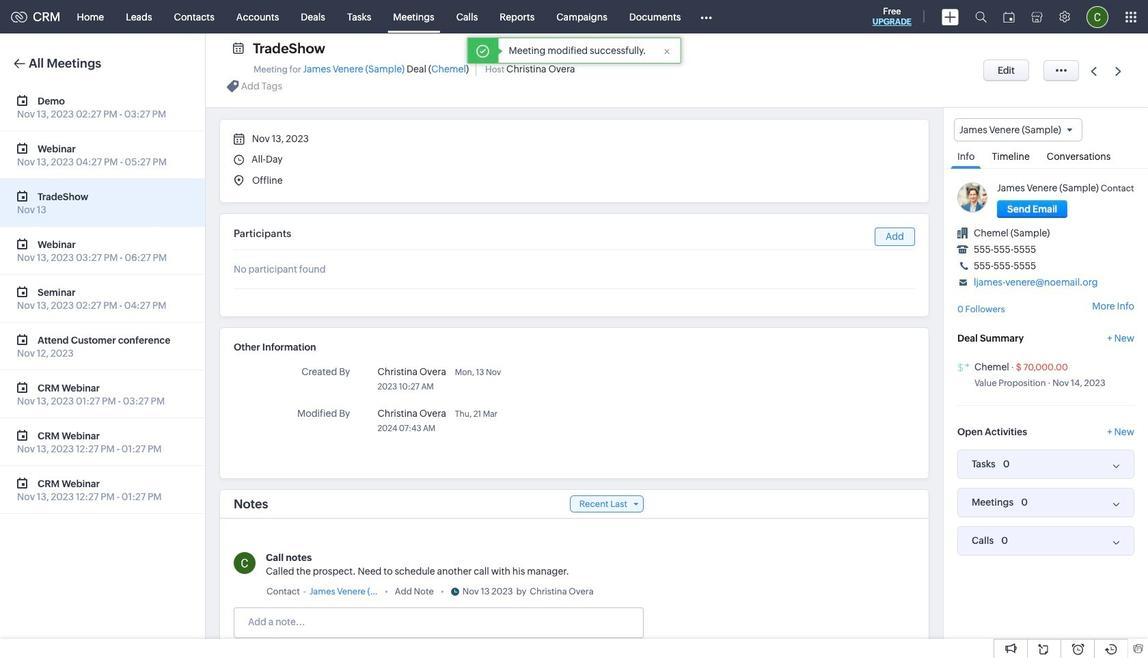 Task type: vqa. For each thing, say whether or not it's contained in the screenshot.
the create menu image on the right top of page
yes



Task type: describe. For each thing, give the bounding box(es) containing it.
next record image
[[1115, 67, 1124, 76]]

calendar image
[[1003, 11, 1015, 22]]

Other Modules field
[[692, 6, 721, 28]]

create menu element
[[934, 0, 967, 33]]

profile element
[[1078, 0, 1117, 33]]



Task type: locate. For each thing, give the bounding box(es) containing it.
create menu image
[[942, 9, 959, 25]]

previous record image
[[1091, 67, 1097, 76]]

None field
[[954, 118, 1082, 142]]

None button
[[983, 59, 1029, 81], [997, 200, 1068, 218], [983, 59, 1029, 81], [997, 200, 1068, 218]]

profile image
[[1087, 6, 1108, 28]]

Add a note... field
[[234, 615, 642, 629]]

search image
[[975, 11, 987, 23]]

search element
[[967, 0, 995, 33]]

logo image
[[11, 11, 27, 22]]



